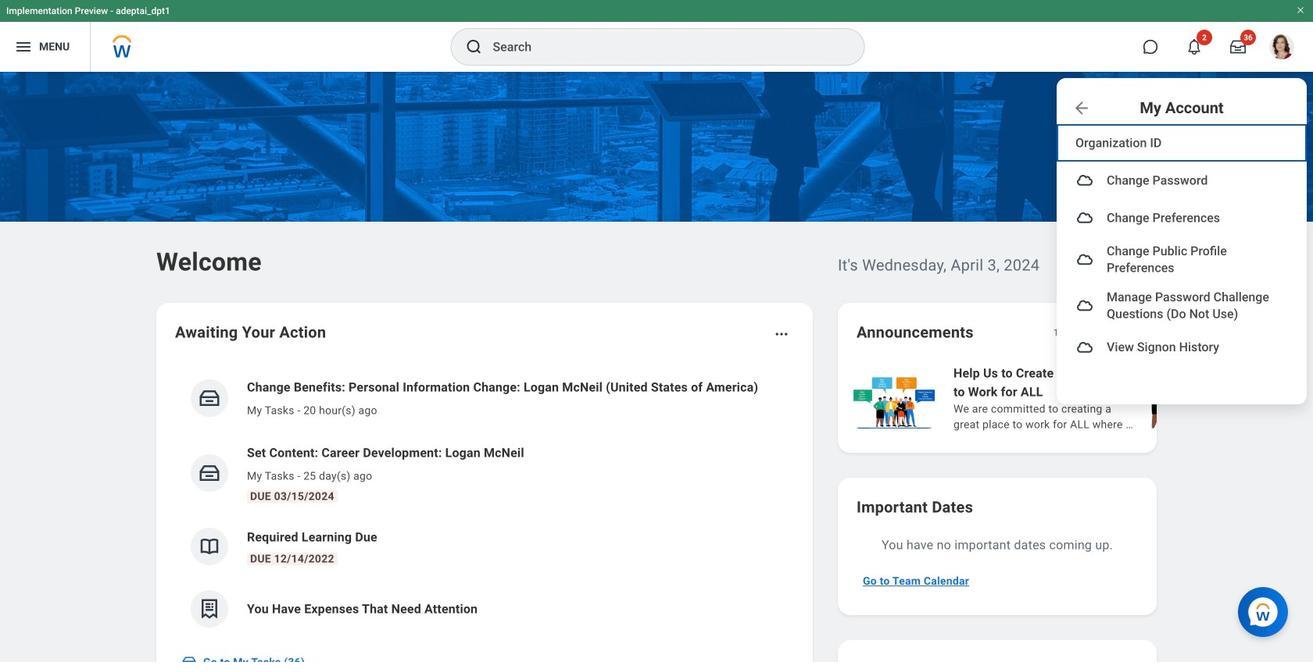 Task type: vqa. For each thing, say whether or not it's contained in the screenshot.
Payroll associated with Annual Compliance
no



Task type: locate. For each thing, give the bounding box(es) containing it.
0 horizontal spatial list
[[175, 366, 794, 641]]

avatar image for 5th menu item from the bottom
[[1076, 171, 1095, 190]]

avatar image
[[1076, 171, 1095, 190], [1076, 209, 1095, 228], [1076, 251, 1095, 269], [1076, 297, 1095, 315], [1076, 338, 1095, 357]]

1 avatar image from the top
[[1076, 171, 1095, 190]]

back image
[[1073, 99, 1091, 118]]

logan mcneil image
[[1270, 34, 1295, 59]]

avatar image for 4th menu item from the bottom
[[1076, 209, 1095, 228]]

5 avatar image from the top
[[1076, 338, 1095, 357]]

4 avatar image from the top
[[1076, 297, 1095, 315]]

menu item
[[1057, 162, 1307, 199], [1057, 199, 1307, 237], [1057, 237, 1307, 283], [1057, 283, 1307, 329], [1057, 329, 1307, 366]]

inbox image
[[198, 462, 221, 486], [181, 655, 197, 663]]

banner
[[0, 0, 1313, 405]]

Search Workday  search field
[[493, 30, 832, 64]]

1 vertical spatial inbox image
[[181, 655, 197, 663]]

menu
[[1057, 120, 1307, 371]]

0 vertical spatial inbox image
[[198, 462, 221, 486]]

4 menu item from the top
[[1057, 283, 1307, 329]]

inbox large image
[[1231, 39, 1246, 55]]

status
[[1054, 327, 1079, 339]]

2 avatar image from the top
[[1076, 209, 1095, 228]]

chevron right small image
[[1118, 325, 1134, 341]]

dashboard expenses image
[[198, 598, 221, 622]]

avatar image for fifth menu item from the top of the page
[[1076, 338, 1095, 357]]

book open image
[[198, 536, 221, 559]]

3 avatar image from the top
[[1076, 251, 1095, 269]]

main content
[[0, 72, 1313, 663]]

notifications large image
[[1187, 39, 1202, 55]]

1 horizontal spatial inbox image
[[198, 462, 221, 486]]

3 menu item from the top
[[1057, 237, 1307, 283]]

justify image
[[14, 38, 33, 56]]

2 menu item from the top
[[1057, 199, 1307, 237]]

1 horizontal spatial list
[[851, 363, 1313, 435]]

chevron left small image
[[1090, 325, 1106, 341]]

list
[[851, 363, 1313, 435], [175, 366, 794, 641]]



Task type: describe. For each thing, give the bounding box(es) containing it.
avatar image for fourth menu item from the top of the page
[[1076, 297, 1095, 315]]

related actions image
[[774, 327, 790, 342]]

close environment banner image
[[1296, 5, 1306, 15]]

inbox image
[[198, 387, 221, 410]]

5 menu item from the top
[[1057, 329, 1307, 366]]

0 horizontal spatial inbox image
[[181, 655, 197, 663]]

search image
[[465, 38, 484, 56]]

1 menu item from the top
[[1057, 162, 1307, 199]]

avatar image for third menu item from the top of the page
[[1076, 251, 1095, 269]]



